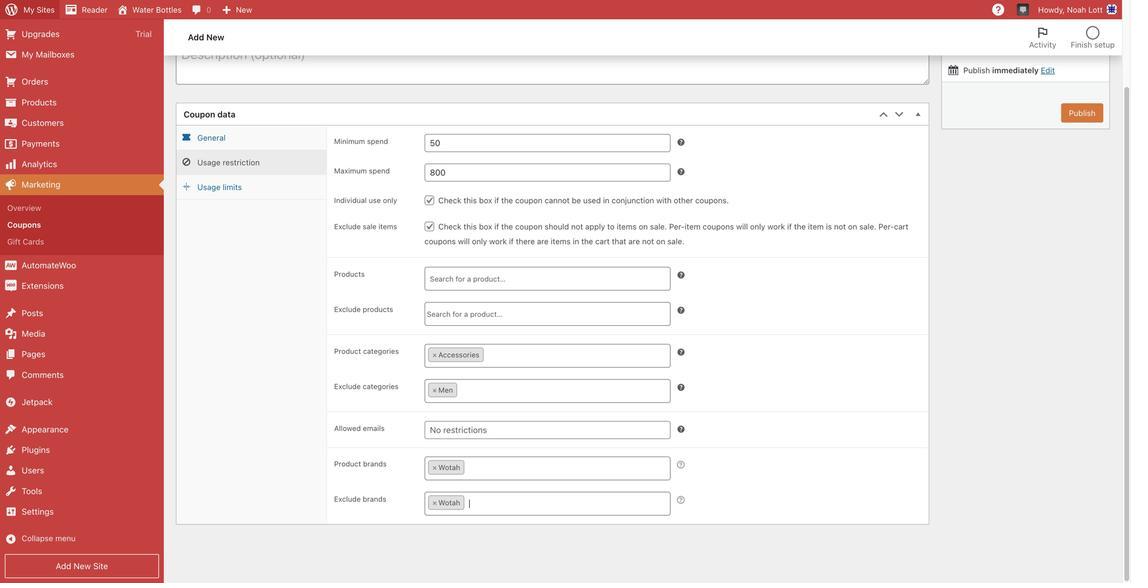 Task type: locate. For each thing, give the bounding box(es) containing it.
usage limits
[[197, 183, 242, 192]]

in right used
[[603, 196, 610, 205]]

0 vertical spatial products
[[22, 97, 57, 107]]

the left "should"
[[501, 222, 513, 231]]

coupon
[[515, 196, 543, 205], [515, 222, 543, 231]]

add
[[188, 32, 204, 42], [56, 561, 71, 571]]

0 vertical spatial only
[[383, 196, 397, 205]]

product for product categories
[[334, 347, 361, 356]]

Individual use only checkbox
[[425, 196, 434, 205]]

this inside "check this box if the coupon should not apply to items on sale. per-item coupons will only work if the item is not on sale. per-cart coupons will only work if there are items in the cart that are not on sale."
[[464, 222, 477, 231]]

4 exclude from the top
[[334, 495, 361, 503]]

gift cards link
[[0, 233, 164, 250]]

is
[[826, 222, 832, 231]]

1 horizontal spatial are
[[629, 237, 640, 246]]

Description (optional) text field
[[176, 42, 930, 85]]

1 vertical spatial check
[[438, 222, 462, 231]]

0 horizontal spatial on
[[639, 222, 648, 231]]

on down with
[[656, 237, 665, 246]]

add down menu
[[56, 561, 71, 571]]

minimum
[[334, 137, 365, 146]]

orders
[[22, 77, 48, 87]]

work left 'there'
[[489, 237, 507, 246]]

0 horizontal spatial are
[[537, 237, 549, 246]]

data
[[217, 109, 236, 119]]

0 horizontal spatial per-
[[669, 222, 685, 231]]

pages
[[22, 349, 45, 359]]

wotah
[[438, 463, 460, 472], [438, 499, 460, 507], [430, 522, 453, 531]]

2 horizontal spatial sale.
[[860, 222, 877, 231]]

tab list
[[1022, 19, 1122, 55]]

1 box from the top
[[479, 196, 492, 205]]

1 vertical spatial coupons
[[425, 237, 456, 246]]

categories up the exclude categories × men
[[363, 347, 399, 356]]

0 vertical spatial coupons
[[703, 222, 734, 231]]

this for check this box if the coupon cannot be used in conjunction with other coupons.
[[464, 196, 477, 205]]

categories for exclude categories
[[363, 382, 399, 391]]

0 horizontal spatial edit button
[[1024, 45, 1038, 54]]

other
[[674, 196, 693, 205]]

check right 'individual use only' checkbox
[[438, 196, 462, 205]]

wotah list box
[[425, 516, 670, 537]]

2 horizontal spatial on
[[848, 222, 857, 231]]

4 × from the top
[[432, 499, 437, 507]]

new down 0
[[206, 32, 224, 42]]

1 vertical spatial products
[[334, 270, 365, 278]]

× for wotah
[[432, 463, 437, 472]]

brands down "product brands × wotah" on the bottom left of page
[[363, 495, 386, 503]]

usage down "general"
[[197, 158, 221, 167]]

products up exclude products
[[334, 270, 365, 278]]

new left site
[[74, 561, 91, 571]]

not right is
[[834, 222, 846, 231]]

exclude inside the exclude categories × men
[[334, 382, 361, 391]]

edit button down the activity
[[1041, 66, 1055, 75]]

× left accessories
[[432, 351, 437, 359]]

1 vertical spatial categories
[[363, 382, 399, 391]]

2 horizontal spatial only
[[750, 222, 766, 231]]

1 coupon from the top
[[515, 196, 543, 205]]

notification image
[[1019, 4, 1028, 14]]

exclude left sale
[[334, 222, 361, 231]]

3 exclude from the top
[[334, 382, 361, 391]]

restriction
[[223, 158, 260, 167]]

box for check this box if the coupon should not apply to items on sale. per-item coupons will only work if the item is not on sale. per-cart coupons will only work if there are items in the cart that are not on sale.
[[479, 222, 492, 231]]

add new site
[[56, 561, 108, 571]]

on down conjunction at the right top of the page
[[639, 222, 648, 231]]

marketing link
[[0, 174, 164, 195]]

overview
[[7, 203, 41, 212]]

my inside toolbar navigation
[[23, 5, 35, 14]]

categories down product categories × accessories
[[363, 382, 399, 391]]

this right exclude sale items checkbox
[[464, 222, 477, 231]]

exclude for exclude sale items
[[334, 222, 361, 231]]

product down exclude products
[[334, 347, 361, 356]]

1 horizontal spatial edit
[[1041, 66, 1055, 75]]

1 vertical spatial in
[[573, 237, 579, 246]]

extensions
[[22, 281, 64, 291]]

allowed
[[334, 424, 361, 433]]

wotah inside "product brands × wotah"
[[438, 463, 460, 472]]

coupon inside "check this box if the coupon should not apply to items on sale. per-item coupons will only work if the item is not on sale. per-cart coupons will only work if there are items in the cart that are not on sale."
[[515, 222, 543, 231]]

collapse menu
[[22, 534, 76, 543]]

work left is
[[768, 222, 785, 231]]

jetpack
[[22, 397, 53, 407]]

0 vertical spatial wotah
[[438, 463, 460, 472]]

usage left limits
[[197, 183, 221, 192]]

1 vertical spatial cart
[[595, 237, 610, 246]]

2 vertical spatial new
[[74, 561, 91, 571]]

0 horizontal spatial item
[[685, 222, 701, 231]]

0 vertical spatial check
[[438, 196, 462, 205]]

my mailboxes link
[[0, 44, 164, 65]]

posts link
[[0, 303, 164, 324]]

2 vertical spatial only
[[472, 237, 487, 246]]

usage restriction link
[[177, 150, 326, 175]]

coupons down exclude sale items checkbox
[[425, 237, 456, 246]]

1 vertical spatial product
[[334, 460, 361, 468]]

0 horizontal spatial will
[[458, 237, 470, 246]]

not
[[571, 222, 583, 231], [834, 222, 846, 231], [642, 237, 654, 246]]

0 horizontal spatial edit
[[1024, 45, 1038, 54]]

2 product from the top
[[334, 460, 361, 468]]

my for my home
[[22, 8, 33, 18]]

with
[[657, 196, 672, 205]]

new link
[[216, 0, 257, 19]]

categories inside product categories × accessories
[[363, 347, 399, 356]]

2 vertical spatial wotah
[[430, 522, 453, 531]]

men
[[438, 386, 453, 394]]

3 × from the top
[[432, 463, 437, 472]]

will
[[736, 222, 748, 231], [458, 237, 470, 246]]

None submit
[[1061, 103, 1104, 123]]

categories for product categories
[[363, 347, 399, 356]]

× left men
[[432, 386, 437, 394]]

edit down the activity
[[1041, 66, 1055, 75]]

spend for maximum spend
[[369, 167, 390, 175]]

1 horizontal spatial per-
[[879, 222, 894, 231]]

new for add new
[[206, 32, 224, 42]]

2 this from the top
[[464, 222, 477, 231]]

general link
[[177, 126, 326, 150]]

automatewoo
[[22, 260, 76, 270]]

usage
[[197, 158, 221, 167], [197, 183, 221, 192]]

1 horizontal spatial in
[[603, 196, 610, 205]]

0 horizontal spatial only
[[383, 196, 397, 205]]

item left is
[[808, 222, 824, 231]]

spend
[[367, 137, 388, 146], [369, 167, 390, 175]]

add down 0 link on the top
[[188, 32, 204, 42]]

× down "product brands × wotah" on the bottom left of page
[[432, 499, 437, 507]]

not right "that"
[[642, 237, 654, 246]]

1 vertical spatial work
[[489, 237, 507, 246]]

Maximum spend text field
[[425, 164, 671, 182]]

publish
[[964, 66, 990, 75]]

0 vertical spatial cart
[[894, 222, 909, 231]]

0 horizontal spatial items
[[379, 222, 397, 231]]

1 vertical spatial box
[[479, 222, 492, 231]]

sale. down with
[[650, 222, 667, 231]]

2 brands from the top
[[363, 495, 386, 503]]

if left "should"
[[495, 222, 499, 231]]

box right exclude sale items checkbox
[[479, 222, 492, 231]]

× up × wotah
[[432, 463, 437, 472]]

jetpack link
[[0, 392, 164, 413]]

my home
[[22, 8, 59, 18]]

check this box if the coupon should not apply to items on sale. per-item coupons will only work if the item is not on sale. per-cart coupons will only work if there are items in the cart that are not on sale.
[[425, 222, 909, 246]]

coupon left cannot
[[515, 196, 543, 205]]

exclude left 'products'
[[334, 305, 361, 314]]

brands for exclude
[[363, 495, 386, 503]]

that
[[612, 237, 626, 246]]

my sites link
[[0, 0, 60, 19]]

1 check from the top
[[438, 196, 462, 205]]

0 vertical spatial spend
[[367, 137, 388, 146]]

spend for minimum spend
[[367, 137, 388, 146]]

0 vertical spatial coupon
[[515, 196, 543, 205]]

1 horizontal spatial only
[[472, 237, 487, 246]]

1 product from the top
[[334, 347, 361, 356]]

new inside toolbar navigation
[[236, 5, 252, 14]]

1 horizontal spatial new
[[206, 32, 224, 42]]

exclude up allowed in the bottom of the page
[[334, 382, 361, 391]]

my
[[23, 5, 35, 14], [22, 8, 33, 18], [22, 49, 33, 59]]

brands for product
[[363, 460, 387, 468]]

categories
[[363, 347, 399, 356], [363, 382, 399, 391]]

coupons link
[[0, 216, 164, 233]]

1 vertical spatial spend
[[369, 167, 390, 175]]

item
[[685, 222, 701, 231], [808, 222, 824, 231]]

product down allowed in the bottom of the page
[[334, 460, 361, 468]]

1 vertical spatial wotah
[[438, 499, 460, 507]]

0 horizontal spatial coupons
[[425, 237, 456, 246]]

this right 'individual use only' checkbox
[[464, 196, 477, 205]]

are
[[537, 237, 549, 246], [629, 237, 640, 246]]

0 vertical spatial add
[[188, 32, 204, 42]]

my sites
[[23, 5, 55, 14]]

2 check from the top
[[438, 222, 462, 231]]

check inside "check this box if the coupon should not apply to items on sale. per-item coupons will only work if the item is not on sale. per-cart coupons will only work if there are items in the cart that are not on sale."
[[438, 222, 462, 231]]

edit button
[[1024, 45, 1038, 54], [1041, 66, 1055, 75]]

1 exclude from the top
[[334, 222, 361, 231]]

0 horizontal spatial new
[[74, 561, 91, 571]]

1 horizontal spatial item
[[808, 222, 824, 231]]

wotah option
[[425, 516, 670, 537]]

coupon
[[184, 109, 215, 119]]

2 are from the left
[[629, 237, 640, 246]]

upgrades
[[22, 29, 60, 39]]

1 categories from the top
[[363, 347, 399, 356]]

brands down emails
[[363, 460, 387, 468]]

new right 0
[[236, 5, 252, 14]]

× inside the exclude categories × men
[[432, 386, 437, 394]]

0 vertical spatial categories
[[363, 347, 399, 356]]

brands inside "product brands × wotah"
[[363, 460, 387, 468]]

1 vertical spatial add
[[56, 561, 71, 571]]

exclude down "product brands × wotah" on the bottom left of page
[[334, 495, 361, 503]]

edit button up 'immediately'
[[1024, 45, 1038, 54]]

2 box from the top
[[479, 222, 492, 231]]

are right 'there'
[[537, 237, 549, 246]]

0 vertical spatial this
[[464, 196, 477, 205]]

spend right maximum
[[369, 167, 390, 175]]

2 × from the top
[[432, 386, 437, 394]]

in inside "check this box if the coupon should not apply to items on sale. per-item coupons will only work if the item is not on sale. per-cart coupons will only work if there are items in the cart that are not on sale."
[[573, 237, 579, 246]]

posts
[[22, 308, 43, 318]]

0 vertical spatial box
[[479, 196, 492, 205]]

marketing
[[22, 180, 61, 190]]

products up customers
[[22, 97, 57, 107]]

0 vertical spatial edit button
[[1024, 45, 1038, 54]]

on
[[639, 222, 648, 231], [848, 222, 857, 231], [656, 237, 665, 246]]

1 vertical spatial new
[[206, 32, 224, 42]]

2 usage from the top
[[197, 183, 221, 192]]

1 horizontal spatial edit button
[[1041, 66, 1055, 75]]

1 × from the top
[[432, 351, 437, 359]]

categories inside the exclude categories × men
[[363, 382, 399, 391]]

1 horizontal spatial add
[[188, 32, 204, 42]]

in
[[603, 196, 610, 205], [573, 237, 579, 246]]

new for add new site
[[74, 561, 91, 571]]

item down other
[[685, 222, 701, 231]]

1 vertical spatial coupon
[[515, 222, 543, 231]]

per-
[[669, 222, 685, 231], [879, 222, 894, 231]]

exclude categories × men
[[334, 382, 453, 394]]

0 vertical spatial brands
[[363, 460, 387, 468]]

items
[[617, 222, 637, 231], [379, 222, 397, 231], [551, 237, 571, 246]]

per- right is
[[879, 222, 894, 231]]

this field allows you to set the maximum spend (subtotal) allowed when using the coupon. image
[[676, 167, 686, 177]]

2 categories from the top
[[363, 382, 399, 391]]

on right is
[[848, 222, 857, 231]]

sale. right is
[[860, 222, 877, 231]]

0 vertical spatial work
[[768, 222, 785, 231]]

plugins
[[22, 445, 50, 455]]

Coupon code text field
[[176, 0, 930, 16]]

2 coupon from the top
[[515, 222, 543, 231]]

check for check this box if the coupon cannot be used in conjunction with other coupons.
[[438, 196, 462, 205]]

0 vertical spatial will
[[736, 222, 748, 231]]

if left is
[[787, 222, 792, 231]]

2 exclude from the top
[[334, 305, 361, 314]]

extensions link
[[0, 276, 164, 296]]

0 horizontal spatial products
[[22, 97, 57, 107]]

1 vertical spatial edit
[[1041, 66, 1055, 75]]

edit
[[1024, 45, 1038, 54], [1041, 66, 1055, 75]]

edit up 'immediately'
[[1024, 45, 1038, 54]]

product inside "product brands × wotah"
[[334, 460, 361, 468]]

spend right minimum
[[367, 137, 388, 146]]

box right 'individual use only' checkbox
[[479, 196, 492, 205]]

not left apply
[[571, 222, 583, 231]]

coupons down coupons.
[[703, 222, 734, 231]]

0 horizontal spatial add
[[56, 561, 71, 571]]

the down maximum spend text field
[[501, 196, 513, 205]]

box inside "check this box if the coupon should not apply to items on sale. per-item coupons will only work if the item is not on sale. per-cart coupons will only work if there are items in the cart that are not on sale."
[[479, 222, 492, 231]]

0 vertical spatial usage
[[197, 158, 221, 167]]

0 vertical spatial new
[[236, 5, 252, 14]]

comments link
[[0, 365, 164, 385]]

0 horizontal spatial in
[[573, 237, 579, 246]]

sites
[[37, 5, 55, 14]]

2 horizontal spatial items
[[617, 222, 637, 231]]

2 horizontal spatial new
[[236, 5, 252, 14]]

None text field
[[467, 496, 558, 512]]

sale. up products that the coupon will be applied to, or that need to be in the cart in order for the "fixed cart discount" to be applied. "image"
[[668, 237, 685, 246]]

in down be
[[573, 237, 579, 246]]

overview link
[[0, 199, 164, 216]]

1 usage from the top
[[197, 158, 221, 167]]

customers
[[22, 118, 64, 128]]

items down "should"
[[551, 237, 571, 246]]

per- down other
[[669, 222, 685, 231]]

my for my mailboxes
[[22, 49, 33, 59]]

are right "that"
[[629, 237, 640, 246]]

1 this from the top
[[464, 196, 477, 205]]

1 vertical spatial this
[[464, 222, 477, 231]]

used
[[583, 196, 601, 205]]

brands
[[363, 460, 387, 468], [363, 495, 386, 503]]

product inside product categories × accessories
[[334, 347, 361, 356]]

items right to
[[617, 222, 637, 231]]

items right sale
[[379, 222, 397, 231]]

1 vertical spatial usage
[[197, 183, 221, 192]]

0 vertical spatial product
[[334, 347, 361, 356]]

× inside product categories × accessories
[[432, 351, 437, 359]]

coupons.
[[695, 196, 729, 205]]

1 vertical spatial will
[[458, 237, 470, 246]]

check for check this box if the coupon should not apply to items on sale. per-item coupons will only work if the item is not on sale. per-cart coupons will only work if there are items in the cart that are not on sale.
[[438, 222, 462, 231]]

pages link
[[0, 344, 164, 365]]

1 vertical spatial brands
[[363, 495, 386, 503]]

0 vertical spatial edit
[[1024, 45, 1038, 54]]

appearance link
[[0, 419, 164, 440]]

coupon up 'there'
[[515, 222, 543, 231]]

check right exclude sale items checkbox
[[438, 222, 462, 231]]

1 brands from the top
[[363, 460, 387, 468]]

collapse
[[22, 534, 53, 543]]

× inside "product brands × wotah"
[[432, 463, 437, 472]]



Task type: describe. For each thing, give the bounding box(es) containing it.
the left is
[[794, 222, 806, 231]]

reader link
[[60, 0, 112, 19]]

lott
[[1089, 5, 1103, 14]]

general
[[197, 133, 226, 142]]

exclude products
[[334, 305, 393, 314]]

if left 'there'
[[509, 237, 514, 246]]

1 vertical spatial only
[[750, 222, 766, 231]]

2 per- from the left
[[879, 222, 894, 231]]

maximum spend
[[334, 167, 390, 175]]

immediately
[[992, 66, 1039, 75]]

1 horizontal spatial will
[[736, 222, 748, 231]]

media link
[[0, 324, 164, 344]]

tools
[[22, 486, 42, 496]]

product for product brands
[[334, 460, 361, 468]]

reader
[[82, 5, 108, 14]]

add new
[[188, 32, 224, 42]]

coupon for should
[[515, 222, 543, 231]]

coupon for cannot
[[515, 196, 543, 205]]

list of allowed billing emails to check against when an order is placed. separate email addresses with commas. you can also use an asterisk (*) to match parts of an email. for example "*@gmail.com" would match all gmail addresses. image
[[676, 424, 686, 434]]

products that the coupon will be applied to, or that need to be in the cart in order for the "fixed cart discount" to be applied. image
[[676, 270, 686, 280]]

product categories that the coupon will be applied to, or that need to be in the cart in order for the "fixed cart discount" to be applied. image
[[676, 347, 686, 357]]

product brands × wotah
[[334, 460, 460, 472]]

exclude for exclude categories × men
[[334, 382, 361, 391]]

media
[[22, 329, 45, 339]]

Minimum spend text field
[[425, 134, 671, 152]]

add for add new site
[[56, 561, 71, 571]]

2 horizontal spatial not
[[834, 222, 846, 231]]

1 are from the left
[[537, 237, 549, 246]]

comments
[[22, 370, 64, 380]]

1 horizontal spatial sale.
[[668, 237, 685, 246]]

coupons
[[7, 220, 41, 229]]

site
[[93, 561, 108, 571]]

1 horizontal spatial not
[[642, 237, 654, 246]]

usage restriction
[[197, 158, 260, 167]]

water bottles
[[132, 5, 182, 14]]

cards
[[23, 237, 44, 246]]

this for check this box if the coupon should not apply to items on sale. per-item coupons will only work if the item is not on sale. per-cart coupons will only work if there are items in the cart that are not on sale.
[[464, 222, 477, 231]]

noah
[[1067, 5, 1087, 14]]

wotah inside option
[[430, 522, 453, 531]]

use
[[369, 196, 381, 205]]

Search for a product… text field
[[425, 306, 670, 323]]

tab list containing activity
[[1022, 19, 1122, 55]]

2 item from the left
[[808, 222, 824, 231]]

accessories
[[438, 351, 480, 359]]

0 horizontal spatial not
[[571, 222, 583, 231]]

0 horizontal spatial work
[[489, 237, 507, 246]]

analytics link
[[0, 154, 164, 174]]

product categories × accessories
[[334, 347, 480, 359]]

minimum spend
[[334, 137, 388, 146]]

should
[[545, 222, 569, 231]]

0
[[206, 5, 211, 14]]

my for my sites
[[23, 5, 35, 14]]

emails
[[363, 424, 385, 433]]

add new site link
[[5, 554, 159, 578]]

products link
[[0, 92, 164, 113]]

setup
[[1095, 40, 1115, 49]]

there
[[516, 237, 535, 246]]

products that the coupon will not be applied to, or that cannot be in the cart in order for the "fixed cart discount" to be applied. image
[[676, 305, 686, 315]]

× for men
[[432, 386, 437, 394]]

bottles
[[156, 5, 182, 14]]

1 horizontal spatial work
[[768, 222, 785, 231]]

users
[[22, 465, 44, 475]]

1 horizontal spatial on
[[656, 237, 665, 246]]

menu
[[55, 534, 76, 543]]

products
[[363, 305, 393, 314]]

sale
[[363, 222, 377, 231]]

my mailboxes
[[22, 49, 75, 59]]

this field allows you to set the minimum spend (subtotal) allowed to use the coupon. image
[[676, 137, 686, 147]]

limits
[[223, 183, 242, 192]]

usage for usage limits
[[197, 183, 221, 192]]

if down maximum spend text field
[[495, 196, 499, 205]]

product categories that the coupon will not be applied to, or that cannot be in the cart in order for the "fixed cart discount" to be applied. image
[[676, 383, 686, 392]]

finish
[[1071, 40, 1092, 49]]

activity button
[[1022, 19, 1064, 55]]

trial
[[135, 29, 152, 39]]

toolbar navigation
[[0, 0, 1122, 22]]

finish setup
[[1071, 40, 1115, 49]]

exclude for exclude brands
[[334, 495, 361, 503]]

apply
[[585, 222, 605, 231]]

usage for usage restriction
[[197, 158, 221, 167]]

settings
[[22, 507, 54, 517]]

1 item from the left
[[685, 222, 701, 231]]

1 horizontal spatial cart
[[894, 222, 909, 231]]

to
[[607, 222, 615, 231]]

allowed emails
[[334, 424, 385, 433]]

0 vertical spatial in
[[603, 196, 610, 205]]

cannot
[[545, 196, 570, 205]]

box for check this box if the coupon cannot be used in conjunction with other coupons.
[[479, 196, 492, 205]]

1 horizontal spatial items
[[551, 237, 571, 246]]

1 horizontal spatial coupons
[[703, 222, 734, 231]]

water bottles link
[[112, 0, 187, 19]]

coupon data
[[184, 109, 236, 119]]

maximum
[[334, 167, 367, 175]]

settings link
[[0, 502, 164, 522]]

payments link
[[0, 133, 164, 154]]

0 horizontal spatial sale.
[[650, 222, 667, 231]]

automatewoo link
[[0, 255, 164, 276]]

mailboxes
[[36, 49, 75, 59]]

individual use only
[[334, 196, 397, 205]]

exclude for exclude products
[[334, 305, 361, 314]]

Allowed emails email field
[[425, 421, 671, 439]]

plugins link
[[0, 440, 164, 460]]

1 per- from the left
[[669, 222, 685, 231]]

individual
[[334, 196, 367, 205]]

customers link
[[0, 113, 164, 133]]

1 horizontal spatial products
[[334, 270, 365, 278]]

Search for a product… text field
[[428, 271, 673, 287]]

orders link
[[0, 71, 164, 92]]

water
[[132, 5, 154, 14]]

Exclude sale items checkbox
[[425, 222, 434, 231]]

check this box if the coupon cannot be used in conjunction with other coupons.
[[438, 196, 729, 205]]

finish setup button
[[1064, 19, 1122, 55]]

0 horizontal spatial cart
[[595, 237, 610, 246]]

payments
[[22, 138, 60, 148]]

× for accessories
[[432, 351, 437, 359]]

home
[[36, 8, 59, 18]]

exclude brands
[[334, 495, 386, 503]]

exclude sale items
[[334, 222, 397, 231]]

1 vertical spatial edit button
[[1041, 66, 1055, 75]]

my home link
[[0, 3, 164, 24]]

add for add new
[[188, 32, 204, 42]]

0 link
[[187, 0, 216, 19]]

the down apply
[[581, 237, 593, 246]]

collapse menu button
[[0, 529, 164, 549]]

gift cards
[[7, 237, 44, 246]]



Task type: vqa. For each thing, say whether or not it's contained in the screenshot.
button
no



